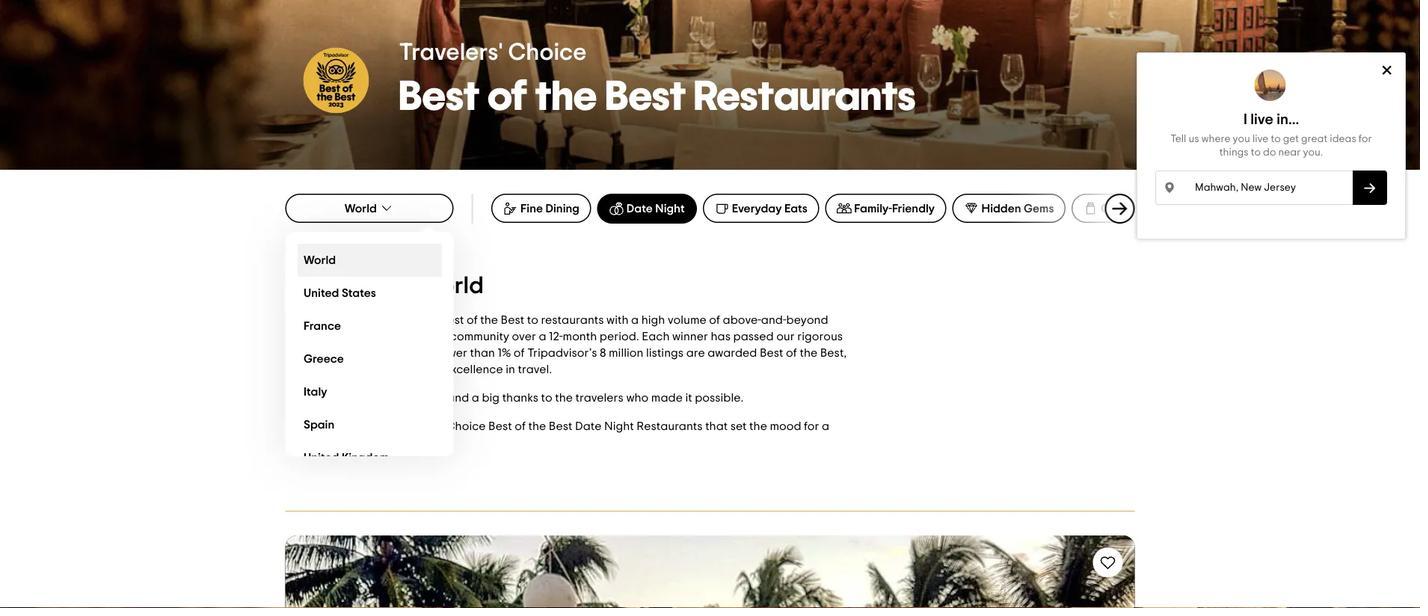 Task type: describe. For each thing, give the bounding box(es) containing it.
excellence
[[444, 364, 503, 376]]

fine dining button
[[491, 194, 591, 223]]

1 vertical spatial live
[[1253, 134, 1269, 144]]

next image
[[1111, 200, 1129, 218]]

travel.
[[518, 364, 552, 376]]

you
[[1233, 134, 1251, 144]]

we
[[285, 314, 302, 326]]

0 vertical spatial live
[[1251, 112, 1274, 127]]

set
[[731, 420, 747, 432]]

made
[[651, 392, 683, 404]]

travelers
[[576, 392, 624, 404]]

a left 12-
[[539, 331, 546, 343]]

i
[[1244, 112, 1248, 127]]

0 vertical spatial restaurants
[[694, 76, 916, 118]]

best of the best restaurants
[[399, 76, 916, 118]]

ideas
[[1330, 134, 1357, 144]]

2 horizontal spatial world
[[419, 274, 484, 298]]

above-
[[723, 314, 761, 326]]

million
[[609, 347, 644, 359]]

for inside i live in... tell us where you live to get great ideas for things to do near you.
[[1359, 134, 1373, 144]]

night for date night - world
[[343, 274, 402, 298]]

0 vertical spatial choice
[[508, 41, 587, 65]]

everyday
[[732, 202, 782, 214]]

world button
[[285, 194, 454, 223]]

passed
[[733, 331, 774, 343]]

where
[[1202, 134, 1231, 144]]

2 our from the left
[[777, 331, 795, 343]]

i live in... tell us where you live to get great ideas for things to do near you.
[[1171, 112, 1373, 158]]

of down travelers' choice
[[488, 76, 528, 118]]

than
[[470, 347, 495, 359]]

highest
[[360, 364, 400, 376]]

night for date night
[[655, 203, 685, 215]]

fine
[[520, 202, 543, 214]]

date for date night - world
[[285, 274, 338, 298]]

rigorous
[[798, 331, 843, 343]]

us
[[1189, 134, 1200, 144]]

to inside we award travelers' choice best of the best to restaurants with a high volume of above-and-beyond reviews and opinions from our community over a 12-month period. each winner has passed our rigorous trust and safety standards. fewer than 1% of tripadvisor's 8 million listings are awarded best of the best, signifying the highest level of excellence in travel.
[[527, 314, 539, 326]]

family-
[[854, 202, 892, 214]]

of down spain on the bottom of page
[[316, 437, 327, 449]]

gems
[[1024, 202, 1054, 214]]

12-
[[549, 331, 563, 343]]

volume
[[668, 314, 707, 326]]

travelers' inside we award travelers' choice best of the best to restaurants with a high volume of above-and-beyond reviews and opinions from our community over a 12-month period. each winner has passed our rigorous trust and safety standards. fewer than 1% of tripadvisor's 8 million listings are awarded best of the best, signifying the highest level of excellence in travel.
[[343, 314, 396, 326]]

standards.
[[373, 347, 432, 359]]

and down excellence
[[447, 392, 469, 404]]

level
[[403, 364, 428, 376]]

you.
[[1303, 147, 1323, 158]]

of down thanks
[[515, 420, 526, 432]]

hidden
[[981, 202, 1021, 214]]

things
[[1220, 147, 1249, 158]]

all
[[353, 392, 367, 404]]

a inside below are the 2023 travelers' choice best of the best date night restaurants that set the mood for a night of wining and dining.
[[822, 420, 830, 432]]

are inside below are the 2023 travelers' choice best of the best date night restaurants that set the mood for a night of wining and dining.
[[320, 420, 339, 432]]

2023
[[362, 420, 388, 432]]

bites
[[1135, 202, 1161, 214]]

mood
[[770, 420, 802, 432]]

do
[[1263, 147, 1276, 158]]

tell
[[1171, 134, 1187, 144]]

a right with
[[631, 314, 639, 326]]

listings
[[646, 347, 684, 359]]

best of the best restaurants 2023 image
[[0, 0, 1421, 170]]

united for united states
[[303, 287, 339, 299]]

dining.
[[391, 437, 428, 449]]

signifying
[[285, 364, 337, 376]]

has
[[711, 331, 731, 343]]

list box containing world
[[285, 232, 454, 474]]

states
[[341, 287, 376, 299]]

trust
[[285, 347, 310, 359]]

with
[[607, 314, 629, 326]]

we award travelers' choice best of the best to restaurants with a high volume of above-and-beyond reviews and opinions from our community over a 12-month period. each winner has passed our rigorous trust and safety standards. fewer than 1% of tripadvisor's 8 million listings are awarded best of the best, signifying the highest level of excellence in travel.
[[285, 314, 847, 376]]

beyond
[[787, 314, 829, 326]]

wining
[[329, 437, 364, 449]]

date night
[[626, 203, 685, 215]]

night
[[285, 437, 313, 449]]

travelers' choice image
[[303, 48, 369, 113]]

-
[[407, 274, 414, 298]]

fine dining
[[520, 202, 579, 214]]

friendly
[[892, 202, 935, 214]]

congrats
[[285, 392, 337, 404]]

best,
[[820, 347, 847, 359]]

are inside we award travelers' choice best of the best to restaurants with a high volume of above-and-beyond reviews and opinions from our community over a 12-month period. each winner has passed our rigorous trust and safety standards. fewer than 1% of tripadvisor's 8 million listings are awarded best of the best, signifying the highest level of excellence in travel.
[[686, 347, 705, 359]]

big
[[482, 392, 500, 404]]

save to a trip image
[[1099, 554, 1117, 572]]

restaurants
[[541, 314, 604, 326]]

of right level
[[431, 364, 442, 376]]

quick bites
[[1101, 202, 1161, 214]]

of up has
[[709, 314, 720, 326]]

possible.
[[695, 392, 744, 404]]

great
[[1302, 134, 1328, 144]]

opinions
[[353, 331, 399, 343]]

and-
[[761, 314, 787, 326]]



Task type: vqa. For each thing, say whether or not it's contained in the screenshot.
5th full from the top of the page
no



Task type: locate. For each thing, give the bounding box(es) containing it.
winners
[[403, 392, 445, 404]]

to right thanks
[[541, 392, 553, 404]]

and up safety
[[328, 331, 350, 343]]

of up community
[[467, 314, 478, 326]]

0 horizontal spatial world
[[303, 254, 336, 266]]

dining
[[545, 202, 579, 214]]

from
[[402, 331, 427, 343]]

to left do
[[1251, 147, 1261, 158]]

1 horizontal spatial world
[[345, 202, 377, 214]]

to left all
[[339, 392, 351, 404]]

world inside dropdown button
[[345, 202, 377, 214]]

eats
[[784, 202, 807, 214]]

0 horizontal spatial are
[[320, 420, 339, 432]]

2 vertical spatial world
[[419, 274, 484, 298]]

our up the fewer
[[429, 331, 448, 343]]

travelers'
[[399, 41, 503, 65]]

1 vertical spatial are
[[320, 420, 339, 432]]

0 horizontal spatial date
[[285, 274, 338, 298]]

united
[[303, 287, 339, 299], [303, 452, 339, 464]]

1 horizontal spatial choice
[[446, 420, 486, 432]]

in...
[[1277, 112, 1300, 127]]

1 horizontal spatial our
[[777, 331, 795, 343]]

0 vertical spatial night
[[655, 203, 685, 215]]

the
[[535, 76, 598, 118], [480, 314, 498, 326], [800, 347, 818, 359], [340, 364, 358, 376], [383, 392, 401, 404], [555, 392, 573, 404], [342, 420, 360, 432], [529, 420, 546, 432], [750, 420, 767, 432]]

list box
[[285, 232, 454, 474]]

quick
[[1101, 202, 1132, 214]]

night inside button
[[655, 203, 685, 215]]

community
[[450, 331, 509, 343]]

1 horizontal spatial night
[[604, 420, 634, 432]]

hidden gems button
[[952, 194, 1066, 223]]

2 vertical spatial choice
[[446, 420, 486, 432]]

date night button
[[597, 194, 697, 224]]

0 horizontal spatial our
[[429, 331, 448, 343]]

a left "big"
[[472, 392, 479, 404]]

united kingdom
[[303, 452, 389, 464]]

family-friendly button
[[825, 194, 946, 223]]

family-friendly
[[854, 202, 935, 214]]

date night - world
[[285, 274, 484, 298]]

night
[[655, 203, 685, 215], [343, 274, 402, 298], [604, 420, 634, 432]]

for inside below are the 2023 travelers' choice best of the best date night restaurants that set the mood for a night of wining and dining.
[[804, 420, 819, 432]]

1 vertical spatial travelers'
[[391, 420, 444, 432]]

1 our from the left
[[429, 331, 448, 343]]

each
[[642, 331, 670, 343]]

0 vertical spatial united
[[303, 287, 339, 299]]

below are the 2023 travelers' choice best of the best date night restaurants that set the mood for a night of wining and dining.
[[285, 420, 830, 449]]

0 horizontal spatial for
[[804, 420, 819, 432]]

reviews
[[285, 331, 326, 343]]

8
[[600, 347, 606, 359]]

united for united kingdom
[[303, 452, 339, 464]]

2 horizontal spatial night
[[655, 203, 685, 215]]

kingdom
[[341, 452, 389, 464]]

for right "mood" at right bottom
[[804, 420, 819, 432]]

1 vertical spatial world
[[303, 254, 336, 266]]

a
[[631, 314, 639, 326], [539, 331, 546, 343], [472, 392, 479, 404], [822, 420, 830, 432]]

for right ideas
[[1359, 134, 1373, 144]]

united down night
[[303, 452, 339, 464]]

congrats to all of the winners and a big thanks to the travelers who made it possible.
[[285, 392, 744, 404]]

2 united from the top
[[303, 452, 339, 464]]

who
[[626, 392, 649, 404]]

of down "beyond"
[[786, 347, 797, 359]]

date inside below are the 2023 travelers' choice best of the best date night restaurants that set the mood for a night of wining and dining.
[[575, 420, 602, 432]]

1 vertical spatial united
[[303, 452, 339, 464]]

of
[[488, 76, 528, 118], [467, 314, 478, 326], [709, 314, 720, 326], [514, 347, 525, 359], [786, 347, 797, 359], [431, 364, 442, 376], [369, 392, 380, 404], [515, 420, 526, 432], [316, 437, 327, 449]]

tripadvisor's
[[527, 347, 597, 359]]

1 vertical spatial date
[[285, 274, 338, 298]]

to up over
[[527, 314, 539, 326]]

0 horizontal spatial choice
[[398, 314, 438, 326]]

1 vertical spatial restaurants
[[637, 420, 703, 432]]

greece
[[303, 353, 344, 365]]

are up wining on the bottom of the page
[[320, 420, 339, 432]]

our
[[429, 331, 448, 343], [777, 331, 795, 343]]

1%
[[498, 347, 511, 359]]

1 united from the top
[[303, 287, 339, 299]]

below
[[285, 420, 318, 432]]

winner
[[673, 331, 708, 343]]

travelers' inside below are the 2023 travelers' choice best of the best date night restaurants that set the mood for a night of wining and dining.
[[391, 420, 444, 432]]

near
[[1279, 147, 1301, 158]]

over
[[512, 331, 536, 343]]

and up signifying
[[313, 347, 335, 359]]

france
[[303, 320, 341, 332]]

and down 2023
[[367, 437, 388, 449]]

awarded
[[708, 347, 757, 359]]

choice inside below are the 2023 travelers' choice best of the best date night restaurants that set the mood for a night of wining and dining.
[[446, 420, 486, 432]]

travelers' up dining.
[[391, 420, 444, 432]]

for
[[1359, 134, 1373, 144], [804, 420, 819, 432]]

and inside below are the 2023 travelers' choice best of the best date night restaurants that set the mood for a night of wining and dining.
[[367, 437, 388, 449]]

0 vertical spatial world
[[345, 202, 377, 214]]

live up do
[[1253, 134, 1269, 144]]

period.
[[600, 331, 639, 343]]

date for date night
[[626, 203, 653, 215]]

choice inside we award travelers' choice best of the best to restaurants with a high volume of above-and-beyond reviews and opinions from our community over a 12-month period. each winner has passed our rigorous trust and safety standards. fewer than 1% of tripadvisor's 8 million listings are awarded best of the best, signifying the highest level of excellence in travel.
[[398, 314, 438, 326]]

live right i
[[1251, 112, 1274, 127]]

Search text field
[[1156, 171, 1353, 205]]

high
[[642, 314, 665, 326]]

restaurants inside below are the 2023 travelers' choice best of the best date night restaurants that set the mood for a night of wining and dining.
[[637, 420, 703, 432]]

0 vertical spatial are
[[686, 347, 705, 359]]

fewer
[[435, 347, 467, 359]]

quick bites button
[[1072, 194, 1172, 223]]

1 horizontal spatial date
[[575, 420, 602, 432]]

waitui bar & grill image
[[285, 536, 1135, 608]]

1 vertical spatial choice
[[398, 314, 438, 326]]

1 horizontal spatial are
[[686, 347, 705, 359]]

0 horizontal spatial night
[[343, 274, 402, 298]]

travelers' up opinions
[[343, 314, 396, 326]]

safety
[[337, 347, 371, 359]]

it
[[685, 392, 692, 404]]

2 horizontal spatial choice
[[508, 41, 587, 65]]

of right 1%
[[514, 347, 525, 359]]

in
[[506, 364, 515, 376]]

that
[[706, 420, 728, 432]]

and
[[328, 331, 350, 343], [313, 347, 335, 359], [447, 392, 469, 404], [367, 437, 388, 449]]

0 vertical spatial travelers'
[[343, 314, 396, 326]]

our down and- on the bottom of the page
[[777, 331, 795, 343]]

a right "mood" at right bottom
[[822, 420, 830, 432]]

2 vertical spatial date
[[575, 420, 602, 432]]

0 vertical spatial for
[[1359, 134, 1373, 144]]

choice
[[508, 41, 587, 65], [398, 314, 438, 326], [446, 420, 486, 432]]

night inside below are the 2023 travelers' choice best of the best date night restaurants that set the mood for a night of wining and dining.
[[604, 420, 634, 432]]

of right all
[[369, 392, 380, 404]]

travelers' choice
[[399, 41, 587, 65]]

thanks
[[502, 392, 539, 404]]

to up do
[[1271, 134, 1281, 144]]

award
[[305, 314, 340, 326]]

1 vertical spatial night
[[343, 274, 402, 298]]

everyday eats button
[[703, 194, 819, 223]]

spain
[[303, 419, 334, 431]]

hidden gems
[[981, 202, 1054, 214]]

are down 'winner'
[[686, 347, 705, 359]]

1 horizontal spatial for
[[1359, 134, 1373, 144]]

united up award on the left of page
[[303, 287, 339, 299]]

2 vertical spatial night
[[604, 420, 634, 432]]

2 horizontal spatial date
[[626, 203, 653, 215]]

date inside button
[[626, 203, 653, 215]]

month
[[563, 331, 597, 343]]

italy
[[303, 386, 327, 398]]

0 vertical spatial date
[[626, 203, 653, 215]]

united states
[[303, 287, 376, 299]]

1 vertical spatial for
[[804, 420, 819, 432]]

get
[[1283, 134, 1299, 144]]



